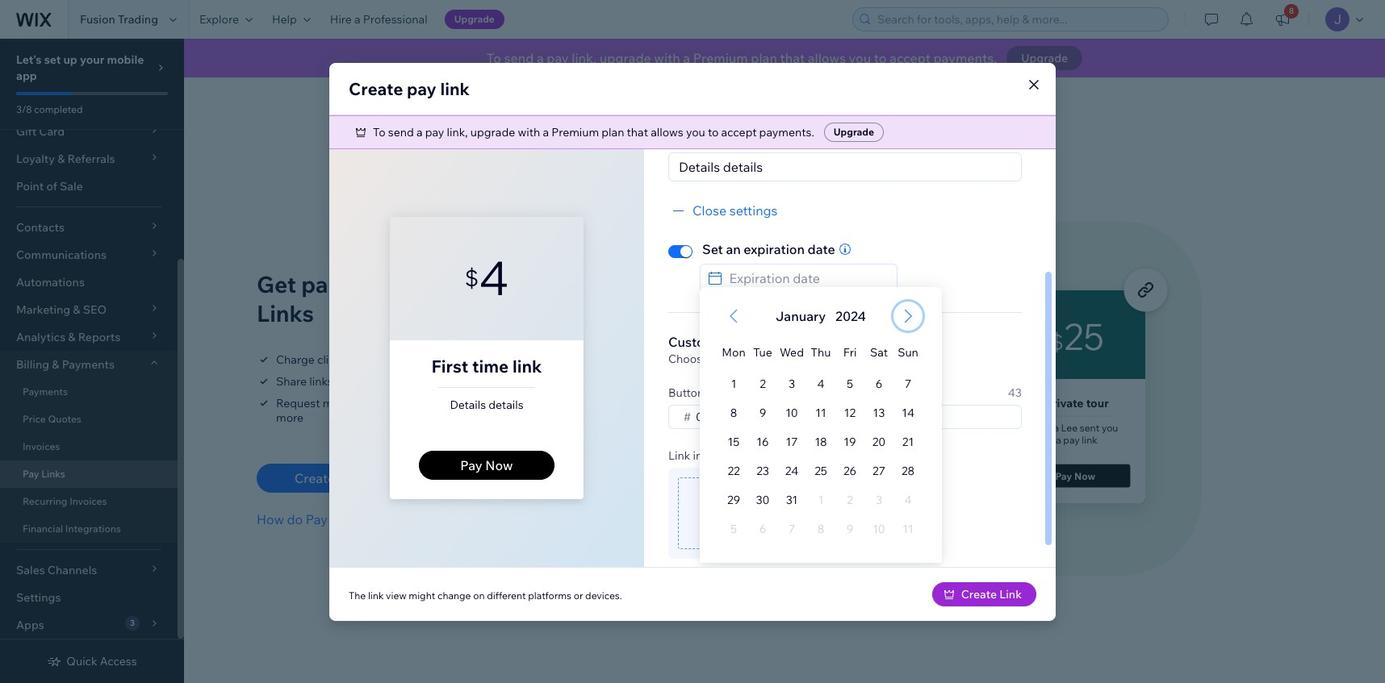 Task type: describe. For each thing, give the bounding box(es) containing it.
price quotes link
[[0, 406, 178, 433]]

1 horizontal spatial with
[[518, 125, 540, 139]]

clients
[[317, 353, 352, 367]]

pay right the do
[[306, 512, 328, 528]]

recurring
[[23, 496, 67, 508]]

sat
[[870, 345, 888, 360]]

let's set up your mobile app
[[16, 52, 144, 83]]

checkout.
[[890, 352, 941, 366]]

sidebar element
[[0, 0, 184, 684]]

0 horizontal spatial link
[[338, 471, 364, 487]]

customize
[[668, 334, 733, 350]]

to inside customize link choose how it will appear to customers at checkout.
[[805, 352, 816, 366]]

1 horizontal spatial premium
[[693, 50, 748, 66]]

app
[[16, 69, 37, 83]]

want
[[515, 375, 541, 389]]

pay links link
[[0, 461, 178, 488]]

1 horizontal spatial upgrade
[[600, 50, 651, 66]]

completed
[[34, 103, 83, 115]]

payments inside popup button
[[62, 358, 115, 372]]

1 vertical spatial create
[[294, 471, 335, 487]]

&
[[52, 358, 59, 372]]

1 horizontal spatial or
[[436, 375, 447, 389]]

customers
[[818, 352, 874, 366]]

row group containing 1
[[700, 369, 942, 563]]

request
[[276, 396, 320, 411]]

link image
[[668, 448, 726, 463]]

more
[[276, 411, 304, 425]]

pay inside get paid instantly with pay links
[[506, 270, 545, 299]]

with inside get paid instantly with pay links
[[454, 270, 501, 299]]

8 inside button
[[1289, 6, 1294, 16]]

set
[[44, 52, 61, 67]]

billing & payments button
[[0, 351, 178, 379]]

alert containing january
[[771, 306, 871, 326]]

1 vertical spatial plan
[[602, 125, 624, 139]]

1 vertical spatial pay
[[407, 78, 436, 99]]

expiration
[[744, 241, 805, 257]]

25
[[815, 464, 827, 478]]

work?
[[365, 512, 402, 528]]

settings
[[16, 591, 61, 605]]

will
[[746, 352, 763, 366]]

multiple
[[396, 353, 439, 367]]

0 vertical spatial upgrade button
[[444, 10, 504, 29]]

grid containing january
[[700, 287, 942, 563]]

1 vertical spatial to
[[373, 125, 386, 139]]

do
[[287, 512, 303, 528]]

via
[[387, 375, 402, 389]]

2 vertical spatial pay
[[425, 125, 444, 139]]

platforms
[[528, 590, 572, 602]]

sale
[[60, 179, 83, 194]]

$ 4
[[465, 249, 509, 308]]

billing & payments
[[16, 358, 115, 372]]

times
[[442, 353, 471, 367]]

0 vertical spatial you
[[849, 50, 871, 66]]

0 vertical spatial create link
[[294, 471, 364, 487]]

1 horizontal spatial payments.
[[934, 50, 997, 66]]

1 horizontal spatial to
[[487, 50, 501, 66]]

integrations
[[65, 523, 121, 535]]

access
[[100, 655, 137, 669]]

Button text field
[[861, 406, 1016, 428]]

charge clients once or multiple times share links on social, via email or any way you want request money for your products, services, events and more
[[276, 353, 563, 425]]

hire
[[330, 12, 352, 27]]

14
[[902, 406, 914, 420]]

fusion trading
[[80, 12, 158, 27]]

links inside get paid instantly with pay links
[[257, 299, 314, 328]]

1 horizontal spatial allows
[[808, 50, 846, 66]]

at
[[877, 352, 887, 366]]

2 horizontal spatial to
[[874, 50, 887, 66]]

fusion
[[80, 12, 115, 27]]

11
[[816, 406, 826, 420]]

quick access
[[66, 655, 137, 669]]

for
[[361, 396, 376, 411]]

0 vertical spatial to send a pay link, upgrade with a premium plan that allows you to accept payments.
[[487, 50, 997, 66]]

mon tue wed thu
[[722, 345, 831, 360]]

0 horizontal spatial create link button
[[257, 464, 402, 493]]

8 inside row group
[[730, 406, 737, 420]]

details
[[489, 398, 524, 412]]

pay now
[[460, 457, 513, 473]]

button for button color
[[668, 385, 704, 400]]

1 vertical spatial upgrade
[[1021, 51, 1068, 65]]

mon
[[722, 345, 746, 360]]

1 horizontal spatial that
[[780, 50, 805, 66]]

set an expiration date
[[702, 241, 835, 257]]

6
[[876, 377, 883, 391]]

12
[[844, 406, 856, 420]]

help button
[[262, 0, 320, 39]]

1 vertical spatial upgrade button
[[1007, 46, 1083, 70]]

row containing 29
[[719, 486, 923, 515]]

invoices inside "link"
[[70, 496, 107, 508]]

get paid instantly with pay links
[[257, 270, 545, 328]]

point of sale
[[16, 179, 83, 194]]

0 horizontal spatial that
[[627, 125, 648, 139]]

button for button text
[[855, 385, 891, 400]]

pay inside sidebar element
[[23, 468, 39, 480]]

0 horizontal spatial premium
[[551, 125, 599, 139]]

how
[[257, 512, 284, 528]]

1 vertical spatial to
[[708, 125, 719, 139]]

20
[[872, 435, 886, 449]]

1 vertical spatial payments
[[23, 386, 68, 398]]

time
[[472, 356, 509, 377]]

links inside sidebar element
[[41, 468, 65, 480]]

create pay link
[[349, 78, 470, 99]]

31
[[786, 493, 798, 507]]

how do pay links work? link
[[257, 510, 402, 530]]

0 vertical spatial accept
[[890, 50, 931, 66]]

1 horizontal spatial link,
[[572, 50, 597, 66]]

0 vertical spatial or
[[383, 353, 394, 367]]

2 vertical spatial create
[[961, 587, 997, 602]]

0 vertical spatial pay
[[547, 50, 569, 66]]

thu
[[811, 345, 831, 360]]

first time link
[[432, 356, 542, 377]]

recurring invoices link
[[0, 488, 178, 516]]

recurring invoices
[[23, 496, 107, 508]]

services,
[[457, 396, 503, 411]]

Button color field
[[691, 406, 806, 428]]

22
[[728, 464, 740, 478]]

you inside charge clients once or multiple times share links on social, via email or any way you want request money for your products, services, events and more
[[493, 375, 513, 389]]

row containing 22
[[719, 456, 923, 486]]

wed
[[780, 345, 804, 360]]

help
[[272, 12, 297, 27]]

1 horizontal spatial plan
[[751, 50, 777, 66]]

3/8 completed
[[16, 103, 83, 115]]

your inside charge clients once or multiple times share links on social, via email or any way you want request money for your products, services, events and more
[[379, 396, 402, 411]]

email
[[405, 375, 433, 389]]

1 horizontal spatial create link
[[961, 587, 1022, 602]]



Task type: locate. For each thing, give the bounding box(es) containing it.
2 horizontal spatial upgrade button
[[1007, 46, 1083, 70]]

1 button from the left
[[668, 385, 704, 400]]

your right up
[[80, 52, 104, 67]]

0 horizontal spatial invoices
[[23, 441, 60, 453]]

or right once
[[383, 353, 394, 367]]

0 vertical spatial allows
[[808, 50, 846, 66]]

1 horizontal spatial you
[[686, 125, 705, 139]]

18
[[815, 435, 827, 449]]

pay up 'recurring'
[[23, 468, 39, 480]]

0 horizontal spatial your
[[80, 52, 104, 67]]

how
[[711, 352, 733, 366]]

10
[[786, 406, 798, 420]]

paid
[[301, 270, 349, 299]]

pay left now
[[460, 457, 482, 473]]

13
[[873, 406, 885, 420]]

or left 'any'
[[436, 375, 447, 389]]

1 row from the top
[[719, 331, 923, 369]]

change
[[437, 590, 471, 602]]

button text
[[855, 385, 913, 400]]

allows
[[808, 50, 846, 66], [651, 125, 684, 139]]

devices.
[[585, 590, 622, 602]]

2 row from the top
[[719, 369, 923, 398]]

row group
[[700, 369, 942, 563]]

0 horizontal spatial upgrade
[[454, 13, 495, 25]]

8 button
[[1265, 0, 1300, 39]]

1 vertical spatial that
[[627, 125, 648, 139]]

of
[[46, 179, 57, 194]]

links down get
[[257, 299, 314, 328]]

links
[[257, 299, 314, 328], [41, 468, 65, 480], [330, 512, 362, 528]]

1 vertical spatial on
[[473, 590, 485, 602]]

instantly
[[354, 270, 449, 299]]

0 horizontal spatial 4
[[479, 249, 509, 308]]

2 vertical spatial link
[[999, 587, 1022, 602]]

your
[[80, 52, 104, 67], [379, 396, 402, 411]]

0 vertical spatial send
[[504, 50, 534, 66]]

0 horizontal spatial on
[[336, 375, 349, 389]]

2 horizontal spatial or
[[574, 590, 583, 602]]

the link view might change on different platforms or devices.
[[349, 590, 622, 602]]

0 vertical spatial 8
[[1289, 6, 1294, 16]]

financial integrations
[[23, 523, 121, 535]]

row containing mon
[[719, 331, 923, 369]]

Set an expiration date field
[[724, 264, 892, 292]]

alert
[[771, 306, 871, 326]]

and
[[543, 396, 563, 411]]

row containing 15
[[719, 427, 923, 456]]

1 vertical spatial your
[[379, 396, 402, 411]]

billing
[[16, 358, 49, 372]]

any
[[449, 375, 468, 389]]

3 row from the top
[[719, 398, 923, 427]]

social,
[[352, 375, 384, 389]]

0 vertical spatial payments
[[62, 358, 115, 372]]

pay inside button
[[460, 457, 482, 473]]

price quotes
[[23, 413, 81, 425]]

Search for tools, apps, help & more... field
[[873, 8, 1163, 31]]

7 row from the top
[[719, 515, 923, 544]]

2 horizontal spatial with
[[654, 50, 680, 66]]

appear
[[765, 352, 802, 366]]

button color
[[668, 385, 733, 400]]

on right change
[[473, 590, 485, 602]]

with
[[654, 50, 680, 66], [518, 125, 540, 139], [454, 270, 501, 299]]

charge
[[276, 353, 315, 367]]

0 vertical spatial that
[[780, 50, 805, 66]]

4
[[479, 249, 509, 308], [817, 377, 825, 391]]

1 horizontal spatial on
[[473, 590, 485, 602]]

0 vertical spatial links
[[257, 299, 314, 328]]

16
[[757, 435, 769, 449]]

on right links at the left of page
[[336, 375, 349, 389]]

15
[[728, 435, 740, 449]]

link
[[440, 78, 470, 99], [736, 334, 757, 350], [513, 356, 542, 377], [368, 590, 384, 602]]

link inside customize link choose how it will appear to customers at checkout.
[[736, 334, 757, 350]]

#
[[684, 410, 691, 424]]

upgrade button right the professional
[[444, 10, 504, 29]]

button
[[668, 385, 704, 400], [855, 385, 891, 400]]

your right for
[[379, 396, 402, 411]]

how do pay links work?
[[257, 512, 402, 528]]

get
[[257, 270, 296, 299]]

an
[[726, 241, 741, 257]]

1 vertical spatial accept
[[721, 125, 757, 139]]

invoices
[[23, 441, 60, 453], [70, 496, 107, 508]]

1 vertical spatial to send a pay link, upgrade with a premium plan that allows you to accept payments.
[[373, 125, 814, 139]]

0 horizontal spatial create
[[294, 471, 335, 487]]

1 vertical spatial you
[[686, 125, 705, 139]]

links up 'recurring'
[[41, 468, 65, 480]]

send
[[504, 50, 534, 66], [388, 125, 414, 139]]

23
[[756, 464, 769, 478]]

point of sale link
[[0, 173, 178, 200]]

0 horizontal spatial create link
[[294, 471, 364, 487]]

2 horizontal spatial links
[[330, 512, 362, 528]]

1 horizontal spatial upgrade button
[[824, 122, 884, 142]]

0 horizontal spatial to
[[373, 125, 386, 139]]

payments.
[[934, 50, 997, 66], [759, 125, 814, 139]]

choose
[[668, 352, 709, 366]]

1 horizontal spatial create
[[349, 78, 403, 99]]

2 vertical spatial to
[[805, 352, 816, 366]]

1 vertical spatial create link button
[[932, 582, 1036, 607]]

27
[[873, 464, 885, 478]]

43
[[1008, 385, 1022, 400]]

your inside let's set up your mobile app
[[80, 52, 104, 67]]

invoices link
[[0, 433, 178, 461]]

0 horizontal spatial allows
[[651, 125, 684, 139]]

1 vertical spatial 8
[[730, 406, 737, 420]]

upgrade up add more details about the payment field on the top of page
[[834, 126, 874, 138]]

up
[[63, 52, 77, 67]]

9
[[759, 406, 766, 420]]

explore
[[199, 12, 239, 27]]

1 horizontal spatial upgrade
[[834, 126, 874, 138]]

0 vertical spatial on
[[336, 375, 349, 389]]

2024
[[836, 308, 866, 324]]

payments up the price quotes
[[23, 386, 68, 398]]

1 vertical spatial invoices
[[70, 496, 107, 508]]

7
[[905, 377, 911, 391]]

premium
[[693, 50, 748, 66], [551, 125, 599, 139]]

first
[[432, 356, 468, 377]]

payments. up add more details about the payment field on the top of page
[[759, 125, 814, 139]]

upgrade down search for tools, apps, help & more... field
[[1021, 51, 1068, 65]]

0 vertical spatial to
[[487, 50, 501, 66]]

1 horizontal spatial send
[[504, 50, 534, 66]]

Add more details about the payment field
[[674, 153, 1016, 180]]

1 horizontal spatial invoices
[[70, 496, 107, 508]]

events
[[506, 396, 541, 411]]

2 vertical spatial you
[[493, 375, 513, 389]]

1 vertical spatial send
[[388, 125, 414, 139]]

view
[[386, 590, 407, 602]]

payments up "payments" link on the left of page
[[62, 358, 115, 372]]

0 vertical spatial with
[[654, 50, 680, 66]]

financial
[[23, 523, 63, 535]]

payments. down search for tools, apps, help & more... field
[[934, 50, 997, 66]]

1 vertical spatial payments.
[[759, 125, 814, 139]]

5 row from the top
[[719, 456, 923, 486]]

upgrade
[[454, 13, 495, 25], [1021, 51, 1068, 65], [834, 126, 874, 138]]

4 inside row
[[817, 377, 825, 391]]

products,
[[405, 396, 455, 411]]

automations
[[16, 275, 85, 290]]

1 vertical spatial with
[[518, 125, 540, 139]]

1 horizontal spatial 4
[[817, 377, 825, 391]]

links left 'work?'
[[330, 512, 362, 528]]

$
[[465, 264, 479, 292]]

invoices down pay links link
[[70, 496, 107, 508]]

price
[[23, 413, 46, 425]]

3/8
[[16, 103, 32, 115]]

to
[[487, 50, 501, 66], [373, 125, 386, 139]]

1 horizontal spatial accept
[[890, 50, 931, 66]]

1 horizontal spatial your
[[379, 396, 402, 411]]

pay right $
[[506, 270, 545, 299]]

0 horizontal spatial button
[[668, 385, 704, 400]]

0 horizontal spatial payments.
[[759, 125, 814, 139]]

to
[[874, 50, 887, 66], [708, 125, 719, 139], [805, 352, 816, 366]]

1 vertical spatial links
[[41, 468, 65, 480]]

row containing 8
[[719, 398, 923, 427]]

0 horizontal spatial upgrade
[[470, 125, 515, 139]]

0 horizontal spatial plan
[[602, 125, 624, 139]]

details
[[450, 398, 486, 412]]

button up #
[[668, 385, 704, 400]]

1 horizontal spatial to
[[805, 352, 816, 366]]

0 horizontal spatial 8
[[730, 406, 737, 420]]

0 vertical spatial upgrade
[[600, 50, 651, 66]]

0 vertical spatial to
[[874, 50, 887, 66]]

2 vertical spatial upgrade button
[[824, 122, 884, 142]]

0 vertical spatial create
[[349, 78, 403, 99]]

1 horizontal spatial 8
[[1289, 6, 1294, 16]]

0 horizontal spatial or
[[383, 353, 394, 367]]

on inside charge clients once or multiple times share links on social, via email or any way you want request money for your products, services, events and more
[[336, 375, 349, 389]]

1 horizontal spatial create link button
[[932, 582, 1036, 607]]

1 horizontal spatial link
[[668, 448, 690, 463]]

1 vertical spatial create link
[[961, 587, 1022, 602]]

1 vertical spatial 4
[[817, 377, 825, 391]]

upgrade right the professional
[[454, 13, 495, 25]]

date
[[808, 241, 835, 257]]

2 vertical spatial with
[[454, 270, 501, 299]]

0 horizontal spatial send
[[388, 125, 414, 139]]

different
[[487, 590, 526, 602]]

row containing 1
[[719, 369, 923, 398]]

create
[[349, 78, 403, 99], [294, 471, 335, 487], [961, 587, 997, 602]]

button up 13
[[855, 385, 891, 400]]

upgrade button up add more details about the payment field on the top of page
[[824, 122, 884, 142]]

invoices up pay links
[[23, 441, 60, 453]]

0 vertical spatial plan
[[751, 50, 777, 66]]

plan
[[751, 50, 777, 66], [602, 125, 624, 139]]

now
[[485, 457, 513, 473]]

automations link
[[0, 269, 178, 296]]

3
[[789, 377, 795, 391]]

quotes
[[48, 413, 81, 425]]

or left devices.
[[574, 590, 583, 602]]

0 vertical spatial create link button
[[257, 464, 402, 493]]

grid
[[700, 287, 942, 563]]

5
[[847, 377, 853, 391]]

2 horizontal spatial you
[[849, 50, 871, 66]]

2 horizontal spatial link
[[999, 587, 1022, 602]]

0 horizontal spatial links
[[41, 468, 65, 480]]

24
[[785, 464, 798, 478]]

row
[[719, 331, 923, 369], [719, 369, 923, 398], [719, 398, 923, 427], [719, 427, 923, 456], [719, 456, 923, 486], [719, 486, 923, 515], [719, 515, 923, 544]]

once
[[354, 353, 380, 367]]

that
[[780, 50, 805, 66], [627, 125, 648, 139]]

money
[[323, 396, 359, 411]]

28
[[902, 464, 915, 478]]

21
[[902, 435, 914, 449]]

1 vertical spatial upgrade
[[470, 125, 515, 139]]

0 horizontal spatial accept
[[721, 125, 757, 139]]

0 vertical spatial link,
[[572, 50, 597, 66]]

2 button from the left
[[855, 385, 891, 400]]

1 vertical spatial link
[[338, 471, 364, 487]]

0 horizontal spatial link,
[[447, 125, 468, 139]]

2 vertical spatial or
[[574, 590, 583, 602]]

links
[[309, 375, 333, 389]]

0 horizontal spatial upgrade button
[[444, 10, 504, 29]]

set
[[702, 241, 723, 257]]

sun
[[898, 345, 919, 360]]

1 vertical spatial allows
[[651, 125, 684, 139]]

8
[[1289, 6, 1294, 16], [730, 406, 737, 420]]

0 vertical spatial invoices
[[23, 441, 60, 453]]

4 row from the top
[[719, 427, 923, 456]]

image
[[693, 448, 726, 463]]

upgrade button down search for tools, apps, help & more... field
[[1007, 46, 1083, 70]]

6 row from the top
[[719, 486, 923, 515]]

the
[[349, 590, 366, 602]]

1 vertical spatial or
[[436, 375, 447, 389]]

2 vertical spatial upgrade
[[834, 126, 874, 138]]



Task type: vqa. For each thing, say whether or not it's contained in the screenshot.


